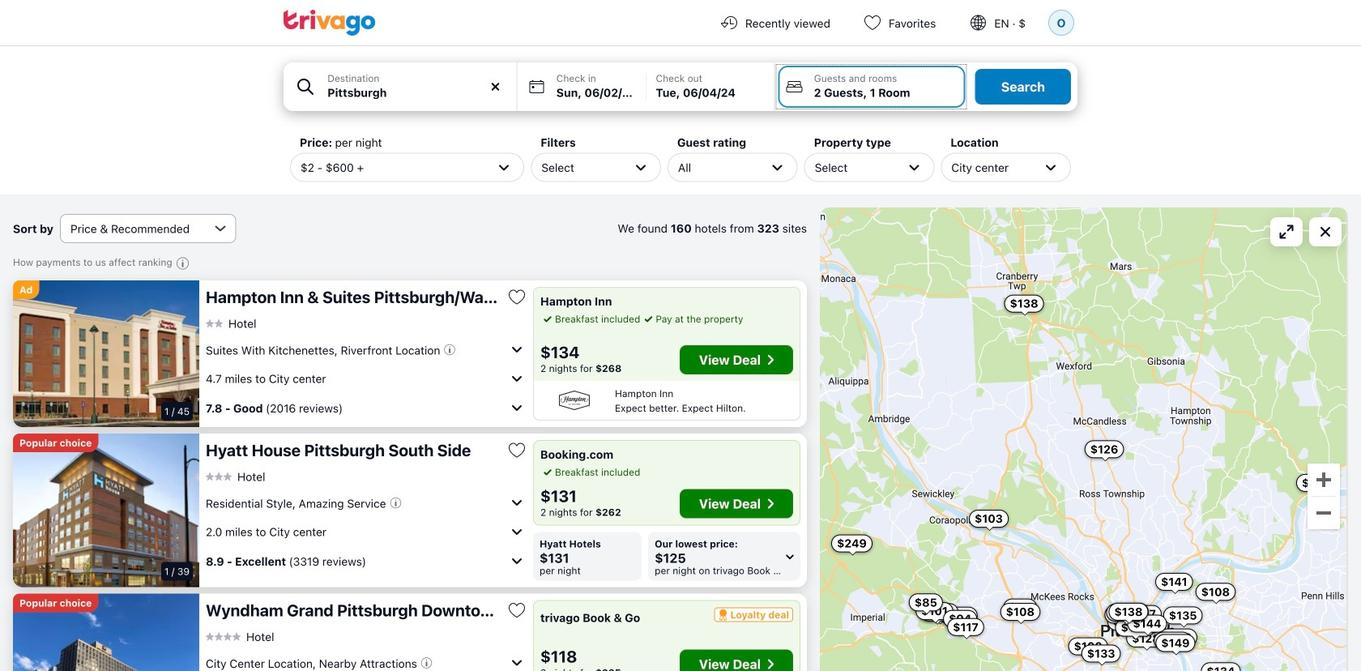 Task type: describe. For each thing, give the bounding box(es) containing it.
hyatt house pittsburgh south side, (pittsburgh, usa) image
[[13, 434, 199, 587]]

trivago logo image
[[284, 10, 376, 36]]

map region
[[820, 208, 1349, 671]]

hampton inn image
[[541, 389, 609, 412]]

Where to? search field
[[328, 84, 507, 101]]

clear image
[[489, 79, 503, 94]]



Task type: locate. For each thing, give the bounding box(es) containing it.
wyndham grand pittsburgh downtown, (pittsburgh, usa) image
[[13, 594, 199, 671]]

None field
[[284, 62, 517, 111]]

hampton inn & suites pittsburgh/waterfront-west homestead, (pittsburgh, usa) image
[[13, 280, 199, 427]]



Task type: vqa. For each thing, say whether or not it's contained in the screenshot.
Where to? Search Box
yes



